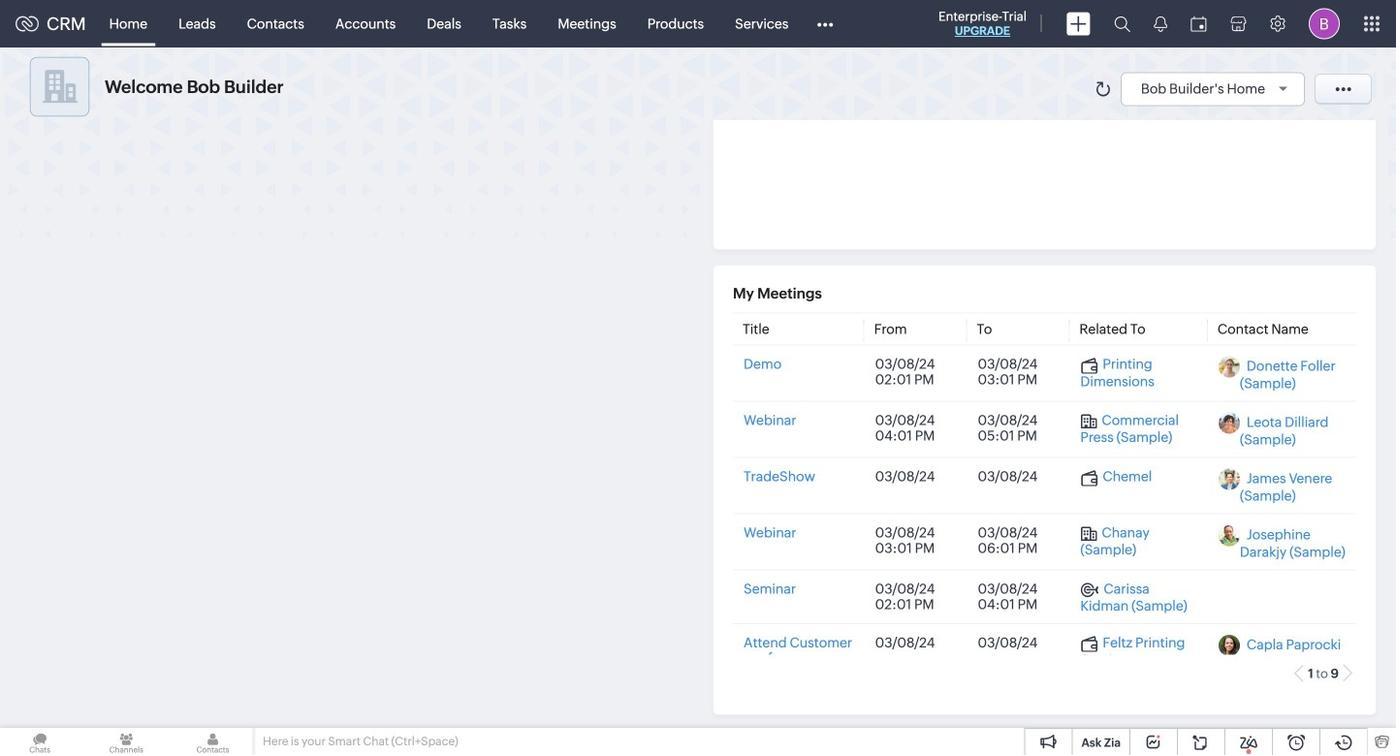 Task type: vqa. For each thing, say whether or not it's contained in the screenshot.
Create Menu element
yes



Task type: locate. For each thing, give the bounding box(es) containing it.
create menu image
[[1067, 12, 1091, 35]]

create menu element
[[1055, 0, 1103, 47]]

Other Modules field
[[804, 8, 846, 39]]

logo image
[[16, 16, 39, 32]]

profile element
[[1297, 0, 1352, 47]]

contacts image
[[173, 728, 253, 755]]



Task type: describe. For each thing, give the bounding box(es) containing it.
chats image
[[0, 728, 80, 755]]

search element
[[1103, 0, 1142, 48]]

signals element
[[1142, 0, 1179, 48]]

calendar image
[[1191, 16, 1207, 32]]

signals image
[[1154, 16, 1168, 32]]

channels image
[[86, 728, 166, 755]]

profile image
[[1309, 8, 1340, 39]]

search image
[[1114, 16, 1131, 32]]



